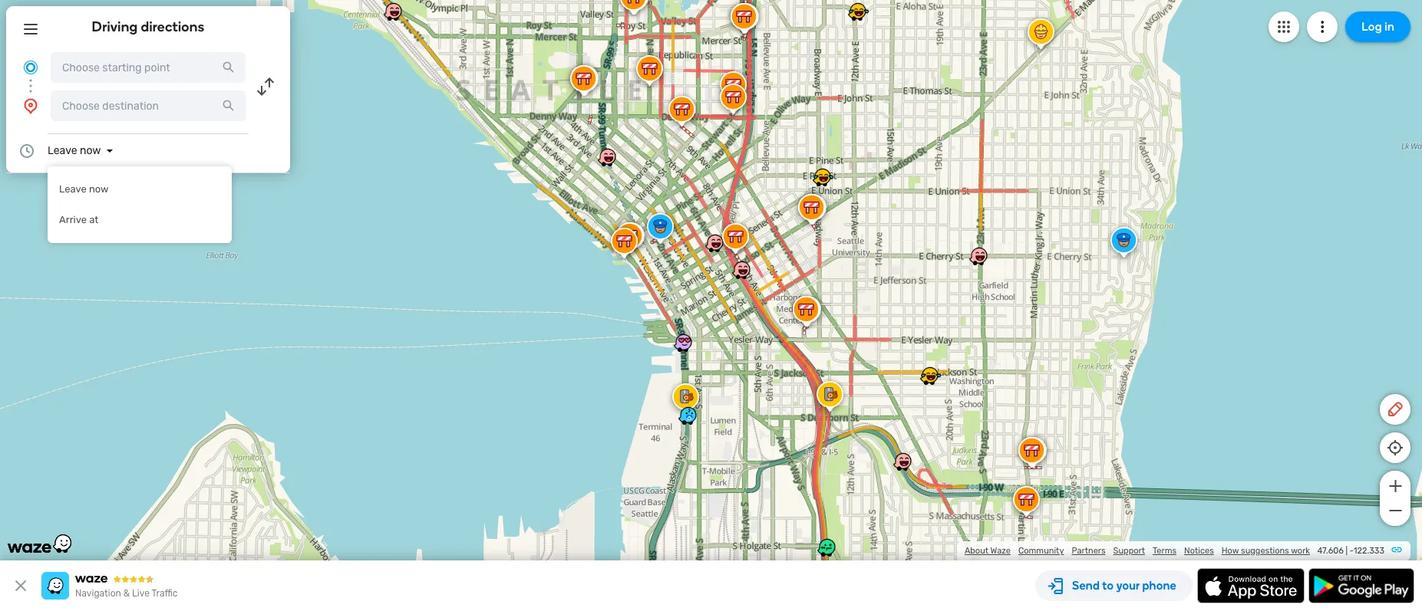 Task type: describe. For each thing, give the bounding box(es) containing it.
pencil image
[[1387, 401, 1405, 419]]

suggestions
[[1242, 547, 1290, 557]]

&
[[123, 589, 130, 600]]

work
[[1292, 547, 1311, 557]]

navigation & live traffic
[[75, 589, 178, 600]]

about waze community partners support terms notices how suggestions work 47.606 | -122.333
[[965, 547, 1385, 557]]

notices link
[[1185, 547, 1214, 557]]

driving
[[92, 18, 138, 35]]

how
[[1222, 547, 1239, 557]]

x image
[[12, 577, 30, 596]]

community link
[[1019, 547, 1064, 557]]

leave now inside leave now option
[[59, 183, 109, 195]]

waze
[[991, 547, 1011, 557]]

0 vertical spatial leave
[[48, 144, 77, 157]]

clock image
[[18, 142, 36, 160]]

partners link
[[1072, 547, 1106, 557]]

directions
[[141, 18, 205, 35]]

leave inside option
[[59, 183, 87, 195]]

terms
[[1153, 547, 1177, 557]]

community
[[1019, 547, 1064, 557]]

zoom out image
[[1386, 502, 1405, 521]]

arrive at
[[59, 214, 99, 226]]

traffic
[[152, 589, 178, 600]]

0 vertical spatial leave now
[[48, 144, 101, 157]]

47.606
[[1318, 547, 1344, 557]]



Task type: vqa. For each thing, say whether or not it's contained in the screenshot.
the Leave now
yes



Task type: locate. For each thing, give the bounding box(es) containing it.
partners
[[1072, 547, 1106, 557]]

1 vertical spatial leave
[[59, 183, 87, 195]]

current location image
[[21, 58, 40, 77]]

link image
[[1391, 544, 1403, 557]]

arrive
[[59, 214, 87, 226]]

122.333
[[1354, 547, 1385, 557]]

leave now up arrive at
[[59, 183, 109, 195]]

now up 'at'
[[89, 183, 109, 195]]

now up leave now option
[[80, 144, 101, 157]]

navigation
[[75, 589, 121, 600]]

terms link
[[1153, 547, 1177, 557]]

now
[[80, 144, 101, 157], [89, 183, 109, 195]]

1 vertical spatial now
[[89, 183, 109, 195]]

leave right the clock 'image'
[[48, 144, 77, 157]]

notices
[[1185, 547, 1214, 557]]

-
[[1350, 547, 1354, 557]]

how suggestions work link
[[1222, 547, 1311, 557]]

at
[[89, 214, 99, 226]]

Choose destination text field
[[51, 91, 246, 121]]

support
[[1114, 547, 1146, 557]]

leave now right the clock 'image'
[[48, 144, 101, 157]]

about
[[965, 547, 989, 557]]

driving directions
[[92, 18, 205, 35]]

leave now option
[[48, 174, 232, 205]]

support link
[[1114, 547, 1146, 557]]

location image
[[21, 97, 40, 115]]

leave
[[48, 144, 77, 157], [59, 183, 87, 195]]

arrive at option
[[48, 205, 232, 236]]

|
[[1346, 547, 1348, 557]]

1 vertical spatial leave now
[[59, 183, 109, 195]]

live
[[132, 589, 150, 600]]

now inside option
[[89, 183, 109, 195]]

0 vertical spatial now
[[80, 144, 101, 157]]

leave up arrive
[[59, 183, 87, 195]]

zoom in image
[[1386, 478, 1405, 496]]

leave now
[[48, 144, 101, 157], [59, 183, 109, 195]]

Choose starting point text field
[[51, 52, 246, 83]]

about waze link
[[965, 547, 1011, 557]]



